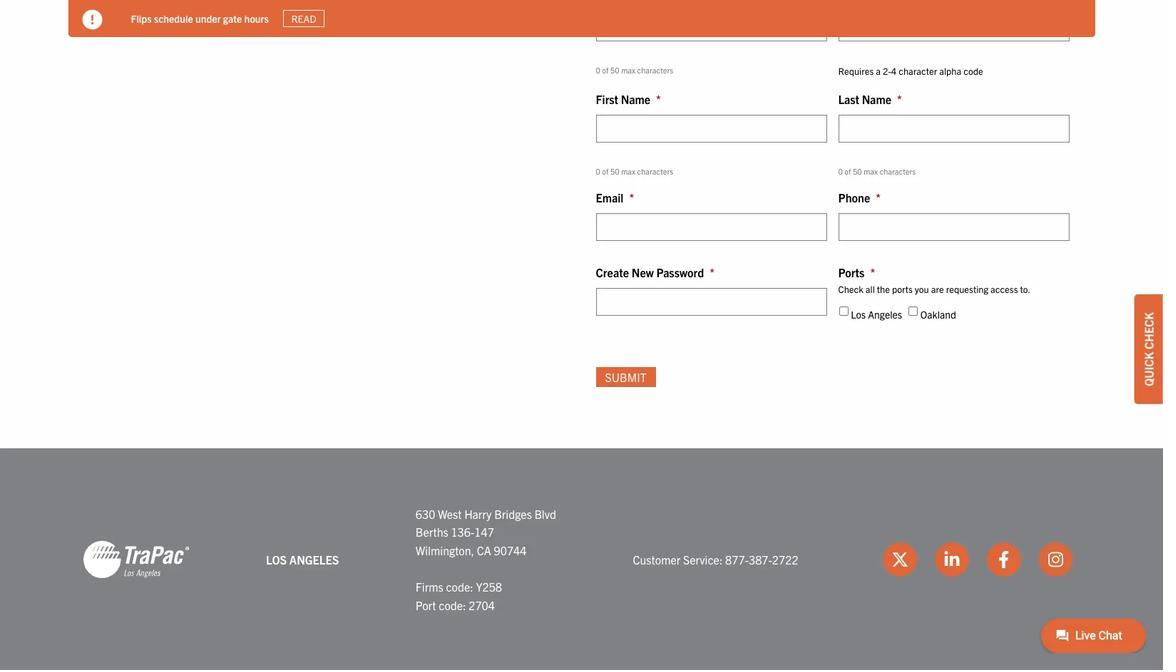 Task type: locate. For each thing, give the bounding box(es) containing it.
of
[[602, 65, 609, 75], [602, 166, 609, 176], [845, 166, 851, 176]]

2704
[[469, 598, 495, 612]]

877-
[[725, 552, 749, 567]]

check
[[838, 283, 864, 295], [1142, 312, 1156, 350]]

name right first
[[621, 92, 650, 106]]

1 horizontal spatial name
[[862, 92, 891, 106]]

630 west harry bridges blvd berths 136-147 wilmington, ca 90744
[[416, 507, 556, 558]]

0 of 50 max characters for first name
[[596, 166, 673, 176]]

0 of 50 max characters for last name
[[838, 166, 916, 176]]

50 up first
[[610, 65, 619, 75]]

requesting
[[946, 283, 989, 295]]

2722
[[772, 552, 798, 567]]

service:
[[683, 552, 723, 567]]

west
[[438, 507, 462, 521]]

None password field
[[596, 288, 827, 316]]

630
[[416, 507, 435, 521]]

1 vertical spatial los angeles
[[266, 552, 339, 567]]

0 horizontal spatial los
[[266, 552, 287, 567]]

90744
[[494, 543, 527, 558]]

angeles
[[868, 308, 902, 321], [289, 552, 339, 567]]

max for last
[[864, 166, 878, 176]]

0 up phone
[[838, 166, 843, 176]]

phone
[[838, 191, 870, 205]]

check down ports
[[838, 283, 864, 295]]

* up all
[[870, 265, 875, 280]]

new
[[632, 265, 654, 280]]

code: right port
[[439, 598, 466, 612]]

4
[[891, 65, 897, 77]]

harry
[[464, 507, 492, 521]]

schedule
[[154, 12, 193, 25]]

0 of 50 max characters up email *
[[596, 166, 673, 176]]

you
[[915, 283, 929, 295]]

gate
[[223, 12, 242, 25]]

1 vertical spatial angeles
[[289, 552, 339, 567]]

los angeles inside footer
[[266, 552, 339, 567]]

* right email
[[629, 191, 634, 205]]

50
[[610, 65, 619, 75], [610, 166, 619, 176], [853, 166, 862, 176]]

0 of 50 max characters up phone *
[[838, 166, 916, 176]]

footer
[[0, 448, 1163, 670]]

Los Angeles checkbox
[[839, 307, 848, 316]]

flips
[[131, 12, 152, 25]]

1 vertical spatial code:
[[439, 598, 466, 612]]

check inside ports * check all the ports you are requesting access to.
[[838, 283, 864, 295]]

check up quick
[[1142, 312, 1156, 350]]

ports
[[892, 283, 913, 295]]

read link
[[283, 10, 325, 27]]

*
[[656, 92, 661, 106], [897, 92, 902, 106], [629, 191, 634, 205], [876, 191, 881, 205], [710, 265, 715, 280], [870, 265, 875, 280]]

email
[[596, 191, 624, 205]]

firms code:  y258 port code:  2704
[[416, 580, 502, 612]]

email *
[[596, 191, 634, 205]]

0 for last name
[[838, 166, 843, 176]]

0 vertical spatial check
[[838, 283, 864, 295]]

name
[[621, 92, 650, 106], [862, 92, 891, 106]]

characters for last name
[[880, 166, 916, 176]]

name for last name
[[862, 92, 891, 106]]

customer
[[633, 552, 681, 567]]

147
[[474, 525, 494, 539]]

under
[[195, 12, 221, 25]]

1 vertical spatial los
[[266, 552, 287, 567]]

136-
[[451, 525, 474, 539]]

max up phone *
[[864, 166, 878, 176]]

wilmington,
[[416, 543, 474, 558]]

read
[[291, 12, 317, 25]]

2 name from the left
[[862, 92, 891, 106]]

access
[[991, 283, 1018, 295]]

1 horizontal spatial los
[[851, 308, 866, 321]]

los
[[851, 308, 866, 321], [266, 552, 287, 567]]

* right "password"
[[710, 265, 715, 280]]

None text field
[[596, 115, 827, 142], [838, 115, 1069, 142], [596, 213, 827, 241], [838, 213, 1069, 241], [596, 115, 827, 142], [838, 115, 1069, 142], [596, 213, 827, 241], [838, 213, 1069, 241]]

0 of 50 max characters
[[596, 65, 673, 75], [596, 166, 673, 176], [838, 166, 916, 176]]

* right first
[[656, 92, 661, 106]]

None text field
[[596, 14, 827, 42], [838, 14, 1069, 42], [596, 14, 827, 42], [838, 14, 1069, 42]]

los angeles image
[[82, 540, 189, 580]]

first
[[596, 92, 618, 106]]

50 for first
[[610, 166, 619, 176]]

name for first name
[[621, 92, 650, 106]]

max up email *
[[621, 166, 635, 176]]

ports
[[838, 265, 865, 280]]

1 horizontal spatial los angeles
[[851, 308, 902, 321]]

ca
[[477, 543, 491, 558]]

the
[[877, 283, 890, 295]]

of for first
[[602, 166, 609, 176]]

name right last
[[862, 92, 891, 106]]

code
[[964, 65, 983, 77]]

0 horizontal spatial los angeles
[[266, 552, 339, 567]]

50 up phone *
[[853, 166, 862, 176]]

max
[[621, 65, 635, 75], [621, 166, 635, 176], [864, 166, 878, 176]]

hours
[[244, 12, 269, 25]]

1 name from the left
[[621, 92, 650, 106]]

* down requires a 2-4 character alpha code
[[897, 92, 902, 106]]

los angeles
[[851, 308, 902, 321], [266, 552, 339, 567]]

0 horizontal spatial name
[[621, 92, 650, 106]]

None submit
[[596, 367, 656, 387]]

password
[[656, 265, 704, 280]]

of up email
[[602, 166, 609, 176]]

last name *
[[838, 92, 902, 106]]

requires a 2-4 character alpha code
[[838, 65, 983, 77]]

port
[[416, 598, 436, 612]]

0 up email
[[596, 166, 600, 176]]

0 horizontal spatial check
[[838, 283, 864, 295]]

code: up 2704
[[446, 580, 473, 594]]

1 horizontal spatial check
[[1142, 312, 1156, 350]]

characters
[[637, 65, 673, 75], [637, 166, 673, 176], [880, 166, 916, 176]]

of up phone
[[845, 166, 851, 176]]

blvd
[[535, 507, 556, 521]]

code:
[[446, 580, 473, 594], [439, 598, 466, 612]]

ports * check all the ports you are requesting access to.
[[838, 265, 1031, 295]]

50 up email *
[[610, 166, 619, 176]]

1 horizontal spatial angeles
[[868, 308, 902, 321]]

0
[[596, 65, 600, 75], [596, 166, 600, 176], [838, 166, 843, 176]]



Task type: vqa. For each thing, say whether or not it's contained in the screenshot.
First Name Name
yes



Task type: describe. For each thing, give the bounding box(es) containing it.
characters for first name
[[637, 166, 673, 176]]

firms
[[416, 580, 443, 594]]

0 vertical spatial angeles
[[868, 308, 902, 321]]

to.
[[1020, 283, 1031, 295]]

50 for last
[[853, 166, 862, 176]]

y258
[[476, 580, 502, 594]]

* inside ports * check all the ports you are requesting access to.
[[870, 265, 875, 280]]

are
[[931, 283, 944, 295]]

0 of 50 max characters up first name *
[[596, 65, 673, 75]]

create
[[596, 265, 629, 280]]

alpha
[[939, 65, 962, 77]]

0 vertical spatial code:
[[446, 580, 473, 594]]

Oakland checkbox
[[909, 307, 918, 316]]

first name *
[[596, 92, 661, 106]]

oakland
[[921, 308, 956, 321]]

1 vertical spatial check
[[1142, 312, 1156, 350]]

of up first
[[602, 65, 609, 75]]

character
[[899, 65, 937, 77]]

quick check
[[1142, 312, 1156, 386]]

all
[[866, 283, 875, 295]]

max up first name *
[[621, 65, 635, 75]]

berths
[[416, 525, 448, 539]]

bridges
[[494, 507, 532, 521]]

0 for first name
[[596, 166, 600, 176]]

phone *
[[838, 191, 881, 205]]

0 horizontal spatial angeles
[[289, 552, 339, 567]]

of for last
[[845, 166, 851, 176]]

solid image
[[82, 10, 102, 30]]

requires
[[838, 65, 874, 77]]

0 up first
[[596, 65, 600, 75]]

customer service: 877-387-2722
[[633, 552, 798, 567]]

2-
[[883, 65, 891, 77]]

quick check link
[[1135, 295, 1163, 404]]

a
[[876, 65, 881, 77]]

footer containing 630 west harry bridges blvd
[[0, 448, 1163, 670]]

max for first
[[621, 166, 635, 176]]

* right phone
[[876, 191, 881, 205]]

0 vertical spatial los
[[851, 308, 866, 321]]

387-
[[749, 552, 772, 567]]

quick
[[1142, 352, 1156, 386]]

0 vertical spatial los angeles
[[851, 308, 902, 321]]

create new password *
[[596, 265, 715, 280]]

flips schedule under gate hours
[[131, 12, 269, 25]]

last
[[838, 92, 859, 106]]



